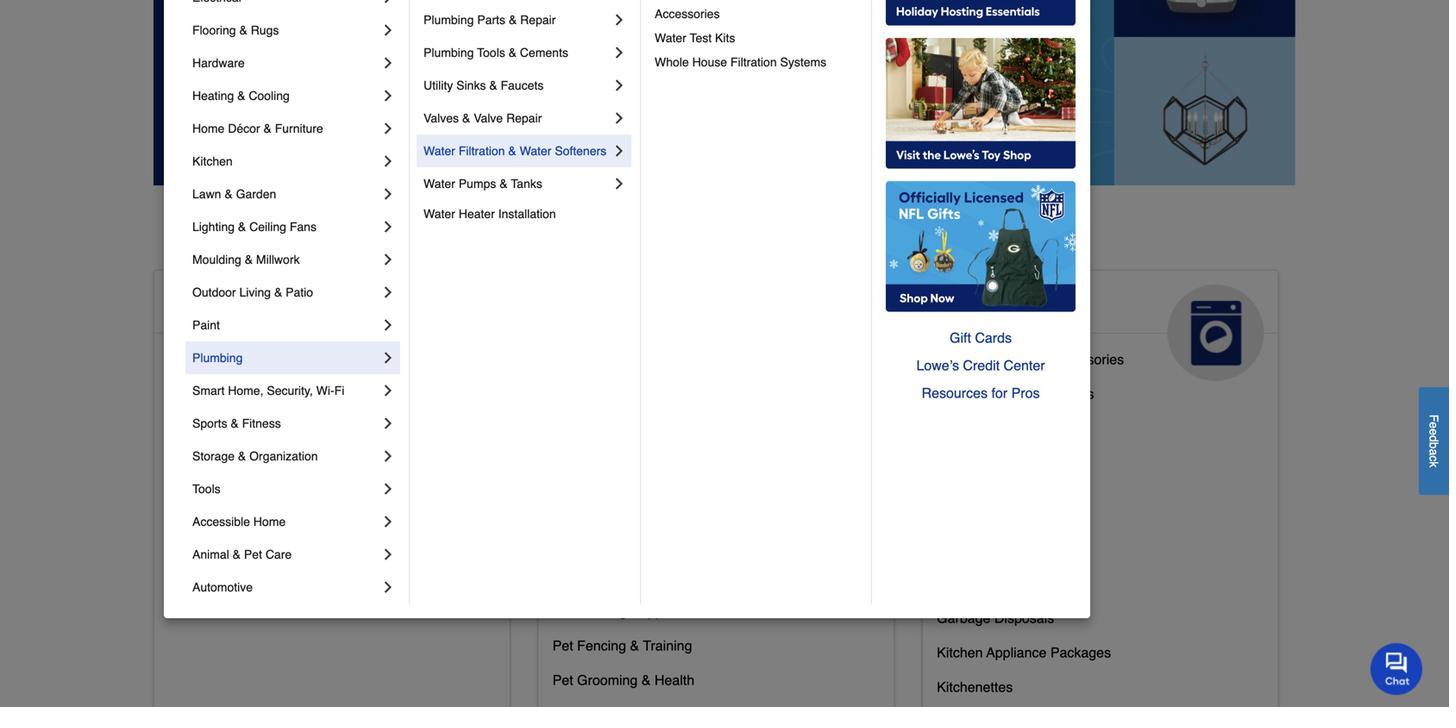 Task type: describe. For each thing, give the bounding box(es) containing it.
water for water heater installation
[[424, 207, 455, 221]]

kitchen for kitchen
[[192, 154, 233, 168]]

moulding & millwork link
[[192, 243, 380, 276]]

water pumps & tanks
[[424, 177, 542, 191]]

for
[[992, 385, 1008, 401]]

physical
[[258, 524, 309, 540]]

pet for pet grooming & health
[[553, 672, 573, 688]]

injury
[[168, 524, 202, 540]]

accessible bedroom link
[[168, 382, 294, 417]]

water heater installation link
[[424, 200, 628, 228]]

accessible down daily assistance
[[192, 515, 250, 529]]

k
[[1427, 462, 1441, 468]]

pet for pet beds, houses, & furniture
[[553, 414, 573, 430]]

paint
[[192, 318, 220, 332]]

hardware
[[192, 56, 245, 70]]

home down moulding & millwork link
[[301, 292, 368, 319]]

utility
[[424, 79, 453, 92]]

chevron right image for lawn & garden
[[380, 185, 397, 203]]

hardware link
[[192, 47, 380, 79]]

beds,
[[577, 414, 612, 430]]

whole
[[655, 55, 689, 69]]

chevron right image for heating & cooling
[[380, 87, 397, 104]]

pet grooming & health
[[553, 672, 695, 688]]

pet for pet clippers, scissors & brushes
[[553, 481, 573, 497]]

center
[[1004, 358, 1045, 374]]

pet clippers, scissors & brushes link
[[553, 479, 752, 531]]

appliance inside kitchen appliance packages link
[[987, 645, 1047, 661]]

cements
[[520, 46, 568, 60]]

moulding & millwork
[[192, 253, 300, 267]]

chevron right image for animal & pet care
[[380, 546, 397, 563]]

sports
[[192, 417, 227, 430]]

valve
[[474, 111, 503, 125]]

credit
[[963, 358, 1000, 374]]

clothing
[[577, 534, 628, 550]]

chevron right image for water filtration & water softeners
[[611, 142, 628, 160]]

relief
[[206, 524, 241, 540]]

pet doors & gates
[[553, 569, 668, 585]]

chevron right image for home décor & furniture
[[380, 120, 397, 137]]

accessible entry & home
[[168, 421, 324, 436]]

fans
[[290, 220, 317, 234]]

chevron right image for storage & organization
[[380, 448, 397, 465]]

pet fencing & training
[[553, 638, 692, 654]]

1 vertical spatial animal & pet care
[[192, 548, 292, 562]]

fitness
[[242, 417, 281, 430]]

& inside 'link'
[[671, 414, 680, 430]]

appliances
[[937, 292, 1066, 319]]

automotive
[[192, 581, 253, 594]]

pet for pet feeding supplies
[[553, 603, 573, 619]]

kits
[[715, 31, 735, 45]]

0 horizontal spatial animal & pet care link
[[192, 538, 380, 571]]

water filtration & water softeners link
[[424, 135, 611, 167]]

chevron right image for smart home, security, wi-fi
[[380, 382, 397, 399]]

livestock supplies link
[[553, 375, 667, 410]]

chevron right image for water pumps & tanks
[[611, 175, 628, 192]]

wheelchairs
[[168, 559, 244, 575]]

pet for pet clothing & accessories
[[553, 534, 573, 550]]

care inside animal & pet care
[[553, 319, 606, 347]]

entry
[[238, 421, 270, 436]]

wi-
[[316, 384, 334, 398]]

doors
[[577, 569, 614, 585]]

packages
[[1051, 645, 1111, 661]]

millwork
[[256, 253, 300, 267]]

pet clothing & accessories link
[[553, 531, 718, 565]]

chevron right image for hardware
[[380, 54, 397, 72]]

fi
[[334, 384, 344, 398]]

2 vertical spatial supplies
[[631, 603, 684, 619]]

accessible bedroom
[[168, 386, 294, 402]]

lighting & ceiling fans link
[[192, 211, 380, 243]]

chevron right image for paint
[[380, 317, 397, 334]]

chevron right image for kitchen
[[380, 153, 397, 170]]

training
[[643, 638, 692, 654]]

tanks
[[511, 177, 542, 191]]

0 vertical spatial accessible home
[[168, 292, 368, 319]]

filtration inside 'whole house filtration systems' link
[[731, 55, 777, 69]]

pet for pet doors & gates
[[553, 569, 573, 585]]

accessories for appliance parts & accessories
[[1050, 351, 1124, 367]]

patio
[[286, 286, 313, 299]]

chevron right image for plumbing
[[380, 349, 397, 367]]

lowe's credit center link
[[886, 352, 1076, 380]]

outdoor
[[192, 286, 236, 299]]

bathroom
[[238, 351, 298, 367]]

water pumps & tanks link
[[424, 167, 611, 200]]

appliance parts & accessories
[[937, 351, 1124, 367]]

chevron right image for tools
[[380, 481, 397, 498]]

plumbing for plumbing parts & repair
[[424, 13, 474, 27]]

beverage
[[937, 386, 996, 402]]

flooring
[[192, 23, 236, 37]]

clippers,
[[577, 481, 632, 497]]

grooming
[[577, 672, 638, 688]]

beverage & wine chillers link
[[937, 382, 1094, 417]]

officially licensed n f l gifts. shop now. image
[[886, 181, 1076, 312]]

daily assistance link
[[168, 486, 269, 520]]

accessible down moulding
[[168, 292, 294, 319]]

parts for appliance
[[1002, 351, 1034, 367]]

water test kits
[[655, 31, 735, 45]]

heating
[[192, 89, 234, 103]]

pet fencing & training link
[[553, 634, 692, 669]]

heating & cooling link
[[192, 79, 380, 112]]

outdoor living & patio
[[192, 286, 313, 299]]

accessible for accessible kitchen link
[[168, 455, 234, 471]]

lighting & ceiling fans
[[192, 220, 317, 234]]

heater
[[459, 207, 495, 221]]

b
[[1427, 442, 1441, 449]]

accessible bathroom link
[[168, 348, 298, 382]]

brushes
[[553, 502, 603, 518]]

daily
[[168, 490, 199, 505]]

0 vertical spatial animal & pet care link
[[539, 271, 894, 381]]

home,
[[228, 384, 264, 398]]

pros
[[1012, 385, 1040, 401]]



Task type: locate. For each thing, give the bounding box(es) containing it.
accessories
[[1050, 351, 1124, 367], [644, 534, 718, 550]]

lawn
[[192, 187, 221, 201]]

rugs
[[251, 23, 279, 37]]

e up b
[[1427, 429, 1441, 436]]

chillers
[[1048, 386, 1094, 402]]

water left pumps
[[424, 177, 455, 191]]

plumbing parts & repair link
[[424, 3, 611, 36]]

supplies
[[614, 379, 667, 395], [691, 448, 744, 464], [631, 603, 684, 619]]

pumps
[[459, 177, 496, 191]]

0 vertical spatial repair
[[520, 13, 556, 27]]

animal & pet care image
[[783, 285, 880, 381]]

pet feeding supplies link
[[553, 600, 684, 634]]

accessible for accessible bedroom link
[[168, 386, 234, 402]]

resources for pros link
[[886, 380, 1076, 407]]

chevron right image for plumbing parts & repair
[[611, 11, 628, 28]]

fencing
[[577, 638, 626, 654]]

2 e from the top
[[1427, 429, 1441, 436]]

1 horizontal spatial animal
[[553, 292, 633, 319]]

appliance inside appliance parts & accessories link
[[937, 351, 998, 367]]

1 vertical spatial plumbing
[[424, 46, 474, 60]]

2 horizontal spatial kitchen
[[937, 645, 983, 661]]

& inside pet clippers, scissors & brushes
[[691, 481, 701, 497]]

chevron right image
[[611, 44, 628, 61], [380, 87, 397, 104], [611, 110, 628, 127], [380, 120, 397, 137], [380, 185, 397, 203], [380, 218, 397, 236], [380, 251, 397, 268], [380, 317, 397, 334], [380, 349, 397, 367], [380, 415, 397, 432], [380, 481, 397, 498], [380, 513, 397, 531]]

parts down cards
[[1002, 351, 1034, 367]]

0 horizontal spatial care
[[266, 548, 292, 562]]

e up d
[[1427, 422, 1441, 429]]

0 horizontal spatial animal
[[192, 548, 229, 562]]

0 vertical spatial furniture
[[275, 122, 323, 135]]

0 horizontal spatial tools
[[192, 482, 221, 496]]

water up whole at the left top of page
[[655, 31, 687, 45]]

kitchen down accessible entry & home link
[[238, 455, 284, 471]]

& inside 'link'
[[508, 144, 516, 158]]

chevron right image for valves & valve repair
[[611, 110, 628, 127]]

1 horizontal spatial filtration
[[731, 55, 777, 69]]

resources for pros
[[922, 385, 1040, 401]]

kitchen inside 'link'
[[192, 154, 233, 168]]

chevron right image for accessible home
[[380, 513, 397, 531]]

animal & pet care
[[553, 292, 702, 347], [192, 548, 292, 562]]

parts up plumbing tools & cements
[[477, 13, 505, 27]]

1 horizontal spatial care
[[553, 319, 606, 347]]

0 horizontal spatial parts
[[477, 13, 505, 27]]

animal
[[553, 292, 633, 319], [192, 548, 229, 562]]

1 vertical spatial parts
[[1002, 351, 1034, 367]]

whole house filtration systems link
[[655, 50, 859, 74]]

feeding
[[577, 603, 627, 619]]

kitchen appliance packages link
[[937, 641, 1111, 675]]

d
[[1427, 436, 1441, 442]]

supplies up houses,
[[614, 379, 667, 395]]

care down "physical"
[[266, 548, 292, 562]]

chevron right image for lighting & ceiling fans
[[380, 218, 397, 236]]

livestock supplies
[[553, 379, 667, 395]]

0 vertical spatial kitchen
[[192, 154, 233, 168]]

supplies right waste
[[691, 448, 744, 464]]

home inside accessible entry & home link
[[287, 421, 324, 436]]

kitchenettes link
[[937, 675, 1013, 707]]

waste
[[649, 448, 687, 464]]

injury relief & physical therapy
[[168, 524, 364, 540]]

1 horizontal spatial furniture
[[684, 414, 739, 430]]

garbage disposals link
[[937, 606, 1054, 641]]

accessible home link up mobility
[[192, 506, 380, 538]]

0 horizontal spatial furniture
[[275, 122, 323, 135]]

1 horizontal spatial tools
[[477, 46, 505, 60]]

water inside water test kits link
[[655, 31, 687, 45]]

filtration
[[731, 55, 777, 69], [459, 144, 505, 158]]

test
[[690, 31, 712, 45]]

plumbing
[[424, 13, 474, 27], [424, 46, 474, 60], [192, 351, 243, 365]]

pet beds, houses, & furniture
[[553, 414, 739, 430]]

chevron right image for sports & fitness
[[380, 415, 397, 432]]

furniture inside 'link'
[[684, 414, 739, 430]]

pet clothing & accessories
[[553, 534, 718, 550]]

storage & organization link
[[192, 440, 380, 473]]

storage & organization
[[192, 449, 318, 463]]

1 horizontal spatial kitchen
[[238, 455, 284, 471]]

pet inside 'link'
[[553, 414, 573, 430]]

plumbing link
[[192, 342, 380, 374]]

plumbing tools & cements
[[424, 46, 568, 60]]

accessible up sports
[[168, 386, 234, 402]]

injury relief & physical therapy link
[[168, 520, 364, 555]]

outdoor living & patio link
[[192, 276, 380, 309]]

chevron right image for automotive
[[380, 579, 397, 596]]

lawn & garden
[[192, 187, 276, 201]]

plumbing for plumbing tools & cements
[[424, 46, 474, 60]]

2 vertical spatial plumbing
[[192, 351, 243, 365]]

disposals
[[995, 610, 1054, 626]]

enjoy savings year-round. no matter what you're shopping for, find what you need at a great price. image
[[154, 0, 1296, 185]]

pet feeding supplies
[[553, 603, 684, 619]]

water left heater
[[424, 207, 455, 221]]

a
[[1427, 449, 1441, 456]]

décor
[[228, 122, 260, 135]]

ceiling
[[249, 220, 286, 234]]

house
[[692, 55, 727, 69]]

0 vertical spatial parts
[[477, 13, 505, 27]]

visit the lowe's toy shop. image
[[886, 38, 1076, 169]]

kitchen link
[[192, 145, 380, 178]]

accessible for accessible entry & home link
[[168, 421, 234, 436]]

plumbing inside 'link'
[[192, 351, 243, 365]]

parts for plumbing
[[477, 13, 505, 27]]

1 horizontal spatial animal & pet care
[[553, 292, 702, 347]]

0 horizontal spatial animal & pet care
[[192, 548, 292, 562]]

1 vertical spatial animal & pet care link
[[192, 538, 380, 571]]

pet for pet fencing & training
[[553, 638, 573, 654]]

f e e d b a c k button
[[1419, 387, 1449, 495]]

home down heating
[[192, 122, 225, 135]]

accessible home link up wi-
[[154, 271, 509, 381]]

lowe's credit center
[[917, 358, 1045, 374]]

pet doors & gates link
[[553, 565, 668, 600]]

0 vertical spatial animal
[[553, 292, 633, 319]]

animal up "livestock" on the left bottom of the page
[[553, 292, 633, 319]]

care up "livestock" on the left bottom of the page
[[553, 319, 606, 347]]

garbage disposals
[[937, 610, 1054, 626]]

garbage
[[937, 610, 991, 626]]

1 horizontal spatial parts
[[1002, 351, 1034, 367]]

repair for valves & valve repair
[[506, 111, 542, 125]]

sinks
[[456, 79, 486, 92]]

pet cleaning & waste supplies link
[[553, 444, 744, 479]]

garden
[[236, 187, 276, 201]]

accessible up daily assistance
[[168, 455, 234, 471]]

appliances image
[[1168, 285, 1265, 381]]

kitchenettes
[[937, 679, 1013, 695]]

animal & pet care up livestock supplies
[[553, 292, 702, 347]]

lowe's
[[917, 358, 959, 374]]

repair for plumbing parts & repair
[[520, 13, 556, 27]]

chevron right image for flooring & rugs
[[380, 22, 397, 39]]

accessible for accessible bathroom link
[[168, 351, 234, 367]]

water filtration & water softeners
[[424, 144, 607, 158]]

0 vertical spatial care
[[553, 319, 606, 347]]

softeners
[[555, 144, 607, 158]]

water inside water pumps & tanks link
[[424, 177, 455, 191]]

0 horizontal spatial accessories
[[644, 534, 718, 550]]

chevron right image for utility sinks & faucets
[[611, 77, 628, 94]]

valves
[[424, 111, 459, 125]]

1 horizontal spatial accessories
[[1050, 351, 1124, 367]]

home down tools link
[[253, 515, 286, 529]]

water down the valves in the left of the page
[[424, 144, 455, 158]]

health
[[655, 672, 695, 688]]

0 vertical spatial filtration
[[731, 55, 777, 69]]

accessories for pet clothing & accessories
[[644, 534, 718, 550]]

accessible up smart
[[168, 351, 234, 367]]

water up tanks
[[520, 144, 552, 158]]

smart home, security, wi-fi link
[[192, 374, 380, 407]]

0 vertical spatial animal & pet care
[[553, 292, 702, 347]]

0 vertical spatial tools
[[477, 46, 505, 60]]

tools link
[[192, 473, 380, 506]]

1 vertical spatial supplies
[[691, 448, 744, 464]]

kitchen up the lawn
[[192, 154, 233, 168]]

filtration down valves & valve repair
[[459, 144, 505, 158]]

0 vertical spatial supplies
[[614, 379, 667, 395]]

1 vertical spatial accessible home
[[192, 515, 286, 529]]

appliances link
[[923, 271, 1278, 381]]

furniture up kitchen 'link'
[[275, 122, 323, 135]]

kitchen appliance packages
[[937, 645, 1111, 661]]

home up storage & organization link at left bottom
[[287, 421, 324, 436]]

1 vertical spatial filtration
[[459, 144, 505, 158]]

wheelchairs & mobility aids link
[[168, 555, 338, 589]]

holiday hosting essentials. image
[[886, 0, 1076, 26]]

accessible home link
[[154, 271, 509, 381], [192, 506, 380, 538]]

filtration inside water filtration & water softeners 'link'
[[459, 144, 505, 158]]

repair up cements
[[520, 13, 556, 27]]

filtration down water test kits link
[[731, 55, 777, 69]]

1 vertical spatial repair
[[506, 111, 542, 125]]

2 vertical spatial kitchen
[[937, 645, 983, 661]]

flooring & rugs link
[[192, 14, 380, 47]]

kitchen for kitchen appliance packages
[[937, 645, 983, 661]]

accessible bathroom
[[168, 351, 298, 367]]

kitchen down the garbage
[[937, 645, 983, 661]]

supplies down gates
[[631, 603, 684, 619]]

gift
[[950, 330, 971, 346]]

installation
[[498, 207, 556, 221]]

0 horizontal spatial kitchen
[[192, 154, 233, 168]]

plumbing up plumbing tools & cements
[[424, 13, 474, 27]]

systems
[[780, 55, 827, 69]]

chat invite button image
[[1371, 643, 1423, 695]]

pet for pet cleaning & waste supplies
[[553, 448, 573, 464]]

1 vertical spatial accessories
[[644, 534, 718, 550]]

moulding
[[192, 253, 241, 267]]

1 vertical spatial tools
[[192, 482, 221, 496]]

1 vertical spatial appliance
[[987, 645, 1047, 661]]

accessible kitchen link
[[168, 451, 284, 486]]

accessible up storage
[[168, 421, 234, 436]]

beverage & wine chillers
[[937, 386, 1094, 402]]

accessories up gates
[[644, 534, 718, 550]]

water for water filtration & water softeners
[[424, 144, 455, 158]]

repair
[[520, 13, 556, 27], [506, 111, 542, 125]]

accessories up chillers
[[1050, 351, 1124, 367]]

water inside the water heater installation link
[[424, 207, 455, 221]]

accessible entry & home link
[[168, 417, 324, 451]]

appliance down gift
[[937, 351, 998, 367]]

0 vertical spatial accessible home link
[[154, 271, 509, 381]]

1 vertical spatial furniture
[[684, 414, 739, 430]]

1 vertical spatial kitchen
[[238, 455, 284, 471]]

animal down relief
[[192, 548, 229, 562]]

1 horizontal spatial animal & pet care link
[[539, 271, 894, 381]]

1 vertical spatial care
[[266, 548, 292, 562]]

accessible home image
[[399, 285, 496, 381]]

water for water pumps & tanks
[[424, 177, 455, 191]]

home inside the home décor & furniture link
[[192, 122, 225, 135]]

valves & valve repair link
[[424, 102, 611, 135]]

1 vertical spatial animal
[[192, 548, 229, 562]]

animal & pet care down relief
[[192, 548, 292, 562]]

chevron right image
[[380, 0, 397, 6], [611, 11, 628, 28], [380, 22, 397, 39], [380, 54, 397, 72], [611, 77, 628, 94], [611, 142, 628, 160], [380, 153, 397, 170], [611, 175, 628, 192], [380, 284, 397, 301], [380, 382, 397, 399], [380, 448, 397, 465], [380, 546, 397, 563], [380, 579, 397, 596]]

chevron right image for plumbing tools & cements
[[611, 44, 628, 61]]

accessible
[[168, 292, 294, 319], [168, 351, 234, 367], [168, 386, 234, 402], [168, 421, 234, 436], [168, 455, 234, 471], [192, 515, 250, 529]]

flooring & rugs
[[192, 23, 279, 37]]

chevron right image for outdoor living & patio
[[380, 284, 397, 301]]

water for water test kits
[[655, 31, 687, 45]]

appliance down disposals
[[987, 645, 1047, 661]]

0 vertical spatial accessories
[[1050, 351, 1124, 367]]

1 vertical spatial accessible home link
[[192, 506, 380, 538]]

plumbing up smart
[[192, 351, 243, 365]]

1 e from the top
[[1427, 422, 1441, 429]]

0 vertical spatial appliance
[[937, 351, 998, 367]]

pet cleaning & waste supplies
[[553, 448, 744, 464]]

furniture up waste
[[684, 414, 739, 430]]

0 vertical spatial plumbing
[[424, 13, 474, 27]]

chevron right image for moulding & millwork
[[380, 251, 397, 268]]

plumbing up 'utility' at the top
[[424, 46, 474, 60]]

lawn & garden link
[[192, 178, 380, 211]]

0 horizontal spatial filtration
[[459, 144, 505, 158]]

animal inside animal & pet care
[[553, 292, 633, 319]]

repair down faucets
[[506, 111, 542, 125]]

gift cards link
[[886, 324, 1076, 352]]

pet inside pet clippers, scissors & brushes
[[553, 481, 573, 497]]



Task type: vqa. For each thing, say whether or not it's contained in the screenshot.
the Whole House Filtration Systems
yes



